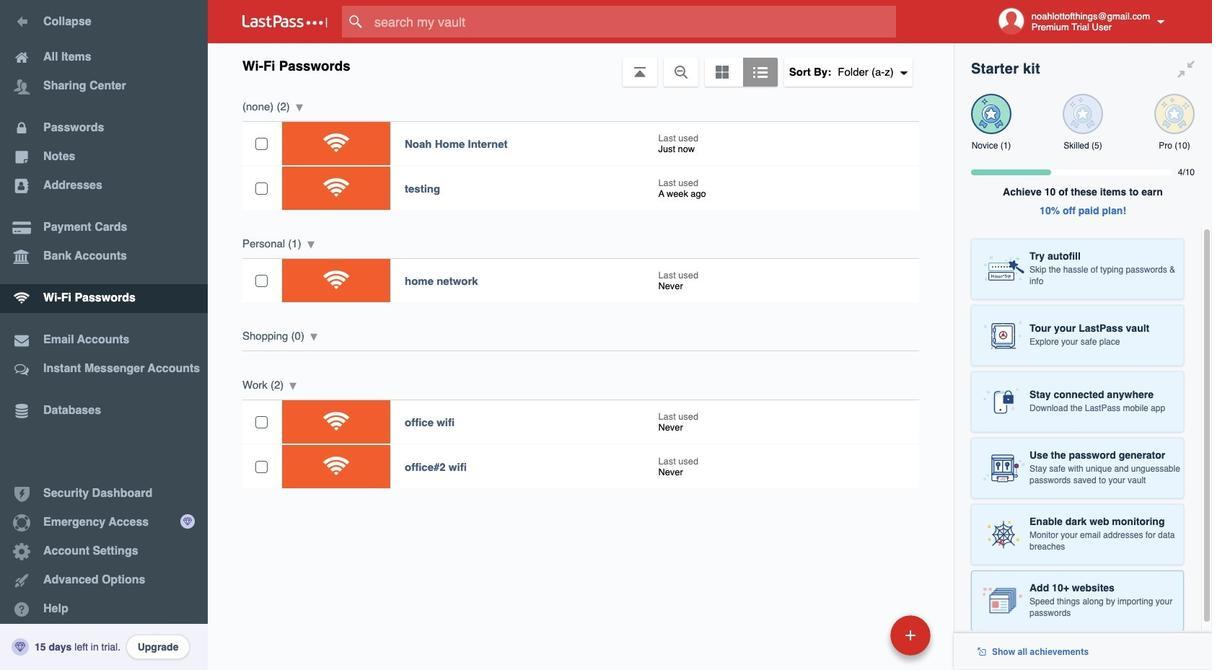 Task type: locate. For each thing, give the bounding box(es) containing it.
search my vault text field
[[342, 6, 918, 38]]

Search search field
[[342, 6, 918, 38]]

new item element
[[791, 615, 936, 656]]



Task type: describe. For each thing, give the bounding box(es) containing it.
lastpass image
[[242, 15, 328, 28]]

new item navigation
[[791, 611, 939, 670]]

main navigation navigation
[[0, 0, 208, 670]]

vault options navigation
[[208, 43, 954, 87]]



